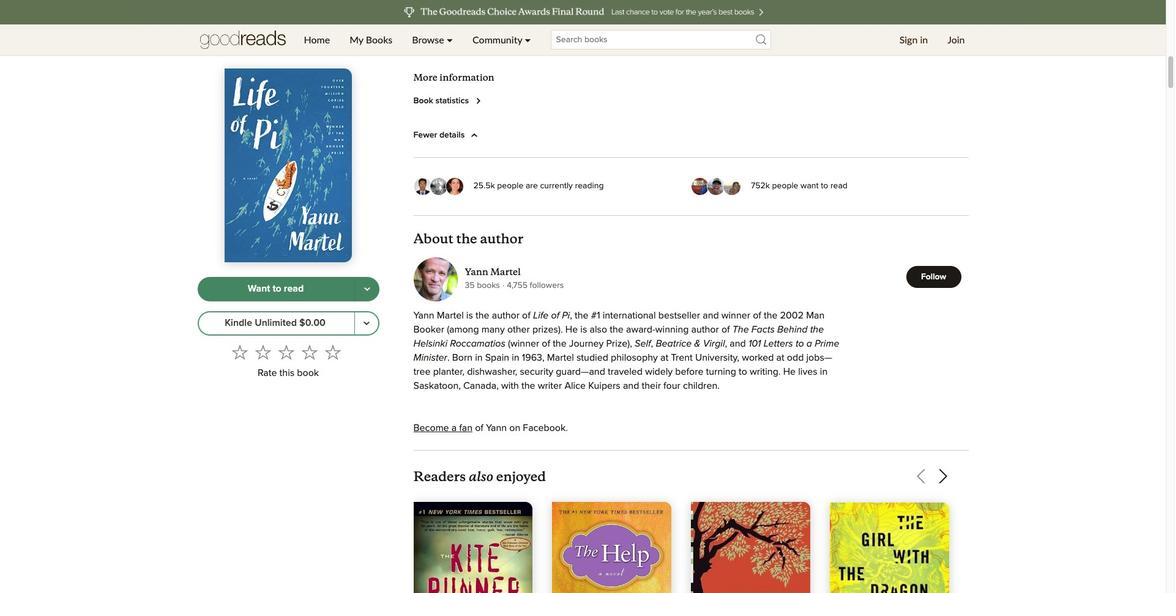 Task type: describe. For each thing, give the bounding box(es) containing it.
kindle
[[225, 318, 252, 328]]

101 letters to a prime minister
[[413, 339, 839, 363]]

martel inside . born in spain in 1963, martel studied philosophy at trent university, worked at odd jobs— tree planter, dishwasher, security guard—and traveled widely before turning to writing. he lives in saskatoon, canada, with the writer alice kuipers and their four children.
[[547, 353, 574, 363]]

author inside , the #1 international bestseller and winner of the 2002 man booker (among many other prizes). he is also the award-winning author of
[[691, 325, 719, 335]]

become
[[413, 423, 449, 433]]

kuipers
[[588, 381, 620, 391]]

details
[[439, 131, 465, 139]]

security
[[520, 367, 553, 377]]

the facts behind the helsinki roccamatios
[[413, 325, 824, 349]]

of up facts
[[753, 311, 761, 321]]

(winner of the journey prize), self , beatrice & virgil , and
[[505, 339, 748, 349]]

enjoyed
[[496, 469, 546, 485]]

are
[[526, 182, 538, 191]]

books
[[477, 282, 500, 290]]

alice
[[564, 381, 586, 391]]

rate
[[258, 368, 277, 378]]

worked
[[742, 353, 774, 363]]

0 vertical spatial author
[[480, 231, 523, 247]]

facebook.
[[523, 423, 568, 433]]

yann for yann martel is the author of life of pi
[[413, 311, 434, 321]]

studied
[[576, 353, 608, 363]]

prizes).
[[532, 325, 563, 335]]

helsinki
[[413, 339, 447, 349]]

canada,
[[463, 381, 499, 391]]

unlimited
[[255, 318, 297, 328]]

4,755
[[507, 282, 528, 290]]

home image
[[200, 24, 285, 55]]

life
[[533, 311, 549, 321]]

to inside 101 letters to a prime minister
[[796, 339, 804, 349]]

1963,
[[522, 353, 544, 363]]

442
[[448, 40, 463, 49]]

in down (winner
[[512, 353, 519, 363]]

roccamatios
[[450, 339, 505, 349]]

browse ▾ link
[[402, 24, 463, 55]]

before
[[675, 367, 703, 377]]

facts
[[751, 325, 775, 335]]

#1
[[591, 311, 600, 321]]

bestseller
[[658, 311, 700, 321]]

my
[[350, 34, 363, 45]]

man
[[806, 311, 825, 321]]

he inside , the #1 international bestseller and winner of the 2002 man booker (among many other prizes). he is also the award-winning author of
[[565, 325, 578, 335]]

community ▾ link
[[463, 24, 541, 55]]

of down prizes).
[[542, 339, 550, 349]]

writer
[[538, 381, 562, 391]]

the left #1
[[575, 311, 588, 321]]

other
[[507, 325, 530, 335]]

yann for yann martel
[[465, 266, 488, 278]]

letters
[[764, 339, 793, 349]]

currently
[[540, 182, 573, 191]]

rate 4 out of 5 image
[[302, 344, 318, 360]]

become a fan of yann on facebook.
[[413, 423, 568, 433]]

children.
[[683, 381, 720, 391]]

752k
[[751, 182, 770, 191]]

this
[[279, 368, 294, 378]]

the inside . born in spain in 1963, martel studied philosophy at trent university, worked at odd jobs— tree planter, dishwasher, security guard—and traveled widely before turning to writing. he lives in saskatoon, canada, with the writer alice kuipers and their four children.
[[521, 381, 535, 391]]

book
[[297, 368, 319, 378]]

want to read button
[[197, 277, 355, 302]]

he inside . born in spain in 1963, martel studied philosophy at trent university, worked at odd jobs— tree planter, dishwasher, security guard—and traveled widely before turning to writing. he lives in saskatoon, canada, with the writer alice kuipers and their four children.
[[783, 367, 796, 377]]

prize),
[[606, 339, 632, 349]]

community
[[472, 34, 522, 45]]

in inside 'sign in' link
[[920, 34, 928, 45]]

book statistics link
[[413, 93, 486, 108]]

all
[[437, 40, 446, 49]]

is inside , the #1 international bestseller and winner of the 2002 man booker (among many other prizes). he is also the award-winning author of
[[580, 325, 587, 335]]

2 vertical spatial yann
[[486, 423, 507, 433]]

.
[[447, 353, 450, 363]]

2 horizontal spatial ,
[[725, 339, 727, 349]]

25.5k
[[473, 182, 495, 191]]

guard—and
[[556, 367, 605, 377]]

follow button
[[906, 266, 961, 288]]

the inside the facts behind the helsinki roccamatios
[[810, 325, 824, 335]]

turning
[[706, 367, 736, 377]]

2 at from the left
[[776, 353, 784, 363]]

of left the
[[721, 325, 730, 335]]

1 at from the left
[[660, 353, 668, 363]]

of left pi
[[551, 311, 559, 321]]

more information
[[413, 71, 494, 83]]

2002
[[780, 311, 804, 321]]

fan
[[459, 423, 472, 433]]

the up prize),
[[610, 325, 624, 335]]

many
[[481, 325, 505, 335]]

fewer details button
[[413, 128, 482, 142]]

traveled
[[608, 367, 643, 377]]

, inside , the #1 international bestseller and winner of the 2002 man booker (among many other prizes). he is also the award-winning author of
[[570, 311, 572, 321]]

and inside , the #1 international bestseller and winner of the 2002 man booker (among many other prizes). he is also the award-winning author of
[[703, 311, 719, 321]]

reading
[[575, 182, 604, 191]]

journey
[[569, 339, 604, 349]]

4,755 followers
[[507, 282, 564, 290]]

1 horizontal spatial ,
[[651, 339, 653, 349]]

community ▾
[[472, 34, 531, 45]]

martel for yann martel is the author of life of pi
[[437, 311, 464, 321]]

virgil
[[703, 339, 725, 349]]

35 books
[[465, 282, 500, 290]]

0 horizontal spatial a
[[451, 423, 457, 433]]

winner
[[721, 311, 750, 321]]

35
[[465, 282, 475, 290]]

1 vertical spatial also
[[469, 466, 493, 485]]

jobs—
[[806, 353, 832, 363]]

about the author
[[413, 231, 523, 247]]



Task type: locate. For each thing, give the bounding box(es) containing it.
0 horizontal spatial ,
[[570, 311, 572, 321]]

the down "security"
[[521, 381, 535, 391]]

101
[[748, 339, 761, 349]]

martel up 4,755
[[490, 266, 521, 278]]

rating 0 out of 5 group
[[228, 341, 345, 364]]

1 vertical spatial is
[[580, 325, 587, 335]]

1 vertical spatial martel
[[437, 311, 464, 321]]

the
[[732, 325, 749, 335]]

is up journey
[[580, 325, 587, 335]]

planter,
[[433, 367, 465, 377]]

0 vertical spatial yann
[[465, 266, 488, 278]]

booker
[[413, 325, 444, 335]]

0 horizontal spatial he
[[565, 325, 578, 335]]

to inside . born in spain in 1963, martel studied philosophy at trent university, worked at odd jobs— tree planter, dishwasher, security guard—and traveled widely before turning to writing. he lives in saskatoon, canada, with the writer alice kuipers and their four children.
[[739, 367, 747, 377]]

0 vertical spatial martel
[[490, 266, 521, 278]]

born
[[452, 353, 472, 363]]

of
[[522, 311, 530, 321], [551, 311, 559, 321], [753, 311, 761, 321], [721, 325, 730, 335], [542, 339, 550, 349], [475, 423, 483, 433]]

0 horizontal spatial at
[[660, 353, 668, 363]]

beatrice
[[656, 339, 692, 349]]

the right about
[[456, 231, 477, 247]]

the
[[456, 231, 477, 247], [476, 311, 489, 321], [575, 311, 588, 321], [764, 311, 778, 321], [610, 325, 624, 335], [810, 325, 824, 335], [553, 339, 567, 349], [521, 381, 535, 391]]

want
[[248, 284, 270, 294]]

1 horizontal spatial martel
[[490, 266, 521, 278]]

1 horizontal spatial people
[[772, 182, 798, 191]]

people left are
[[497, 182, 523, 191]]

yann up booker
[[413, 311, 434, 321]]

at
[[660, 353, 668, 363], [776, 353, 784, 363]]

rate this book element
[[197, 341, 379, 383]]

author up the yann martel
[[480, 231, 523, 247]]

odd
[[787, 353, 804, 363]]

trent
[[671, 353, 693, 363]]

rate 2 out of 5 image
[[255, 344, 271, 360]]

1 horizontal spatial is
[[580, 325, 587, 335]]

0 horizontal spatial people
[[497, 182, 523, 191]]

on
[[509, 423, 520, 433]]

0 vertical spatial is
[[466, 311, 473, 321]]

follow
[[921, 273, 946, 282]]

2 vertical spatial and
[[623, 381, 639, 391]]

to inside button
[[273, 284, 281, 294]]

Search by book title or ISBN text field
[[551, 30, 771, 50]]

2 people from the left
[[772, 182, 798, 191]]

a
[[807, 339, 812, 349], [451, 423, 457, 433]]

author up &
[[691, 325, 719, 335]]

yann left on
[[486, 423, 507, 433]]

widely
[[645, 367, 673, 377]]

0 vertical spatial also
[[590, 325, 607, 335]]

rate 3 out of 5 image
[[278, 344, 294, 360]]

(among
[[447, 325, 479, 335]]

is up (among
[[466, 311, 473, 321]]

to
[[821, 182, 828, 191], [273, 284, 281, 294], [796, 339, 804, 349], [739, 367, 747, 377]]

of left life
[[522, 311, 530, 321]]

▾ inside browse ▾ link
[[447, 34, 453, 45]]

sign in link
[[890, 24, 938, 55]]

2 vertical spatial author
[[691, 325, 719, 335]]

information
[[439, 71, 494, 83]]

None search field
[[541, 30, 781, 50]]

1 ▾ from the left
[[447, 34, 453, 45]]

1 people from the left
[[497, 182, 523, 191]]

sign in
[[899, 34, 928, 45]]

at up widely
[[660, 353, 668, 363]]

join link
[[938, 24, 975, 55]]

books
[[366, 34, 392, 45]]

also down #1
[[590, 325, 607, 335]]

a left the fan
[[451, 423, 457, 433]]

want to read
[[248, 284, 304, 294]]

0 horizontal spatial ▾
[[447, 34, 453, 45]]

1 horizontal spatial also
[[590, 325, 607, 335]]

kindle unlimited $0.00 link
[[197, 311, 355, 336]]

he down pi
[[565, 325, 578, 335]]

people for 752k
[[772, 182, 798, 191]]

and down traveled on the right bottom
[[623, 381, 639, 391]]

0 vertical spatial and
[[703, 311, 719, 321]]

four
[[663, 381, 680, 391]]

yann martel link
[[465, 266, 564, 279]]

followers
[[530, 282, 564, 290]]

with
[[501, 381, 519, 391]]

international
[[603, 311, 656, 321]]

and down the
[[730, 339, 746, 349]]

browse
[[412, 34, 444, 45]]

become a fan link
[[413, 423, 472, 433]]

0 vertical spatial a
[[807, 339, 812, 349]]

2 horizontal spatial and
[[730, 339, 746, 349]]

in down roccamatios
[[475, 353, 483, 363]]

also inside , the #1 international bestseller and winner of the 2002 man booker (among many other prizes). he is also the award-winning author of
[[590, 325, 607, 335]]

1 vertical spatial and
[[730, 339, 746, 349]]

read
[[830, 182, 848, 191], [284, 284, 304, 294]]

author up many
[[492, 311, 520, 321]]

1 horizontal spatial and
[[703, 311, 719, 321]]

university,
[[695, 353, 739, 363]]

▾ for browse ▾
[[447, 34, 453, 45]]

1 horizontal spatial read
[[830, 182, 848, 191]]

lives
[[798, 367, 817, 377]]

yann up 35 books
[[465, 266, 488, 278]]

and left winner
[[703, 311, 719, 321]]

1 vertical spatial author
[[492, 311, 520, 321]]

he down odd at right
[[783, 367, 796, 377]]

0 horizontal spatial and
[[623, 381, 639, 391]]

tree
[[413, 367, 431, 377]]

0 horizontal spatial read
[[284, 284, 304, 294]]

pi
[[562, 311, 570, 321]]

, up university,
[[725, 339, 727, 349]]

book cover image
[[413, 502, 533, 594], [552, 502, 671, 594], [691, 502, 810, 594], [830, 503, 949, 594]]

the up facts
[[764, 311, 778, 321]]

1 horizontal spatial a
[[807, 339, 812, 349]]

in right sign on the right top of the page
[[920, 34, 928, 45]]

,
[[570, 311, 572, 321], [651, 339, 653, 349], [725, 339, 727, 349]]

their
[[642, 381, 661, 391]]

2 ▾ from the left
[[525, 34, 531, 45]]

the down man
[[810, 325, 824, 335]]

profile image for yann martel. image
[[413, 258, 457, 302]]

and inside . born in spain in 1963, martel studied philosophy at trent university, worked at odd jobs— tree planter, dishwasher, security guard—and traveled widely before turning to writing. he lives in saskatoon, canada, with the writer alice kuipers and their four children.
[[623, 381, 639, 391]]

▾ inside community ▾ link
[[525, 34, 531, 45]]

dishwasher,
[[467, 367, 517, 377]]

people left want
[[772, 182, 798, 191]]

also left enjoyed
[[469, 466, 493, 485]]

martel up (among
[[437, 311, 464, 321]]

join
[[947, 34, 965, 45]]

fewer
[[413, 131, 437, 139]]

, down award-
[[651, 339, 653, 349]]

a up jobs—
[[807, 339, 812, 349]]

the up many
[[476, 311, 489, 321]]

25.5k people are currently reading
[[473, 182, 604, 191]]

$0.00
[[299, 318, 325, 328]]

1 vertical spatial yann
[[413, 311, 434, 321]]

browse ▾
[[412, 34, 453, 45]]

rate this book
[[258, 368, 319, 378]]

people
[[497, 182, 523, 191], [772, 182, 798, 191]]

author
[[480, 231, 523, 247], [492, 311, 520, 321], [691, 325, 719, 335]]

book
[[413, 96, 433, 105]]

1 vertical spatial read
[[284, 284, 304, 294]]

minister
[[413, 353, 447, 363]]

sign
[[899, 34, 918, 45]]

1 vertical spatial he
[[783, 367, 796, 377]]

0 horizontal spatial martel
[[437, 311, 464, 321]]

0 horizontal spatial also
[[469, 466, 493, 485]]

readers also enjoyed
[[413, 466, 546, 485]]

people for 25.5k
[[497, 182, 523, 191]]

0 vertical spatial he
[[565, 325, 578, 335]]

show all 442 editions link
[[413, 37, 513, 52]]

at down letters
[[776, 353, 784, 363]]

▾ for community ▾
[[525, 34, 531, 45]]

rate 5 out of 5 image
[[325, 344, 341, 360]]

1 vertical spatial a
[[451, 423, 457, 433]]

self
[[635, 339, 651, 349]]

yann inside yann martel link
[[465, 266, 488, 278]]

yann martel is the author of life of pi
[[413, 311, 570, 321]]

vote in the final round of the 2023 goodreads choice awards image
[[138, 0, 1028, 24]]

(winner
[[508, 339, 539, 349]]

a inside 101 letters to a prime minister
[[807, 339, 812, 349]]

1 horizontal spatial at
[[776, 353, 784, 363]]

saskatoon,
[[413, 381, 461, 391]]

martel up the guard—and
[[547, 353, 574, 363]]

my books link
[[340, 24, 402, 55]]

▾ right community
[[525, 34, 531, 45]]

rate 1 out of 5 image
[[232, 344, 248, 360]]

martel for yann martel
[[490, 266, 521, 278]]

▾ right all
[[447, 34, 453, 45]]

prime
[[815, 339, 839, 349]]

, left #1
[[570, 311, 572, 321]]

1 horizontal spatial he
[[783, 367, 796, 377]]

the down prizes).
[[553, 339, 567, 349]]

behind
[[777, 325, 808, 335]]

2 vertical spatial martel
[[547, 353, 574, 363]]

2 horizontal spatial martel
[[547, 353, 574, 363]]

home
[[304, 34, 330, 45]]

of right the fan
[[475, 423, 483, 433]]

read inside button
[[284, 284, 304, 294]]

0 vertical spatial read
[[830, 182, 848, 191]]

1 horizontal spatial ▾
[[525, 34, 531, 45]]

. born in spain in 1963, martel studied philosophy at trent university, worked at odd jobs— tree planter, dishwasher, security guard—and traveled widely before turning to writing. he lives in saskatoon, canada, with the writer alice kuipers and their four children.
[[413, 353, 832, 391]]

winning
[[655, 325, 689, 335]]

book statistics
[[413, 96, 469, 105]]

editions
[[465, 40, 496, 49]]

writing.
[[750, 367, 781, 377]]

in down jobs—
[[820, 367, 828, 377]]

my books
[[350, 34, 392, 45]]

0 horizontal spatial is
[[466, 311, 473, 321]]

yann martel
[[465, 266, 521, 278]]



Task type: vqa. For each thing, say whether or not it's contained in the screenshot.
winning
yes



